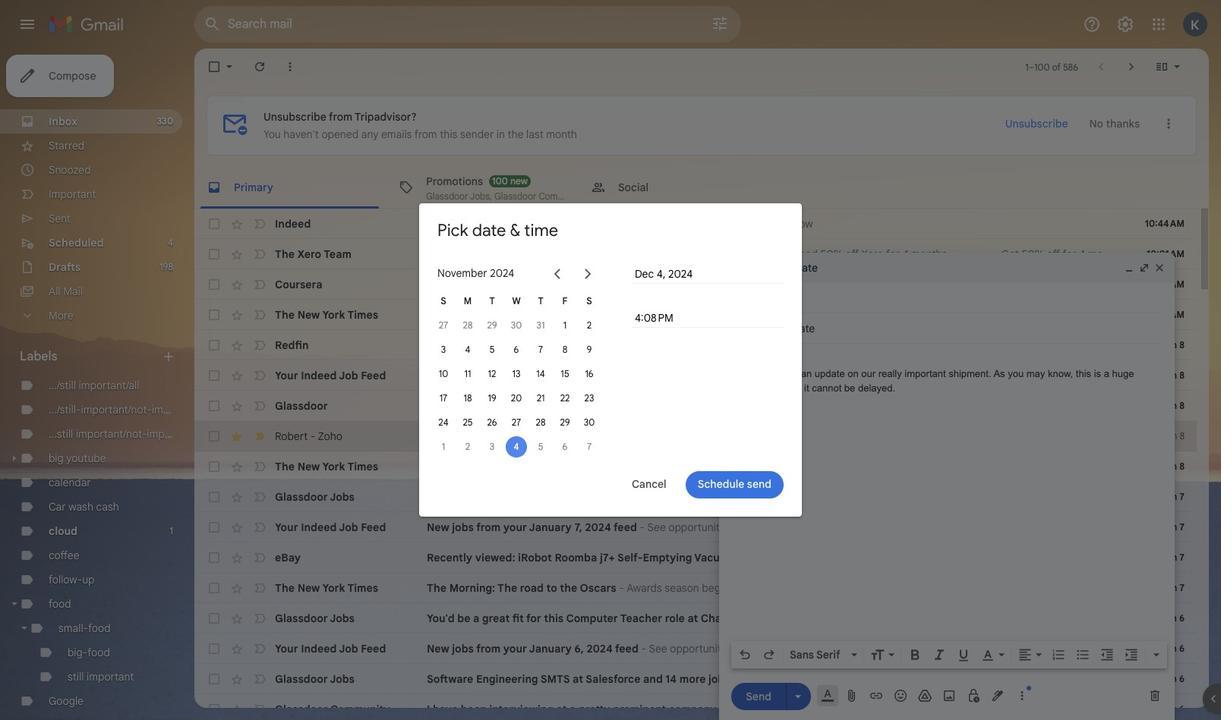 Task type: locate. For each thing, give the bounding box(es) containing it.
any
[[361, 128, 378, 141]]

3 the new york times from the top
[[275, 582, 378, 595]]

2 ﻿͏ from the left
[[818, 217, 819, 231]]

sent link
[[49, 212, 71, 226]]

14 ͏‌ from the left
[[1083, 551, 1086, 565]]

search mail image
[[199, 11, 226, 38]]

4 jan 6 from the top
[[1161, 704, 1185, 715]]

35 ﻿͏ from the left
[[908, 217, 908, 231]]

1 vertical spatial 2
[[465, 441, 470, 452]]

10 not important switch from the top
[[252, 520, 267, 535]]

a
[[473, 491, 479, 504], [473, 612, 479, 626], [570, 703, 576, 717]]

1 horizontal spatial 50%
[[1022, 248, 1044, 261]]

with right tonight
[[774, 582, 794, 595]]

main content
[[194, 49, 1221, 721]]

labels navigation
[[0, 49, 199, 721]]

self-
[[617, 551, 643, 565]]

3 dec cell
[[480, 435, 504, 459]]

1 vertical spatial a
[[427, 339, 434, 352]]

t down 'earning'
[[489, 295, 495, 306]]

food down 25
[[463, 431, 483, 442]]

1 horizontal spatial 24
[[642, 339, 655, 352]]

places
[[755, 308, 787, 322]]

1 horizontal spatial 14
[[665, 673, 677, 686]]

ebay
[[275, 551, 301, 565]]

﻿͏
[[816, 217, 816, 231], [818, 217, 819, 231], [821, 217, 821, 231], [824, 217, 824, 231], [827, 217, 827, 231], [829, 217, 829, 231], [832, 217, 832, 231], [835, 217, 835, 231], [838, 217, 838, 231], [840, 217, 840, 231], [843, 217, 843, 231], [846, 217, 846, 231], [848, 217, 848, 231], [851, 217, 851, 231], [854, 217, 854, 231], [857, 217, 857, 231], [859, 217, 859, 231], [862, 217, 862, 231], [865, 217, 865, 231], [867, 217, 867, 231], [870, 217, 870, 231], [873, 217, 873, 231], [876, 217, 876, 231], [878, 217, 878, 231], [881, 217, 881, 231], [884, 217, 884, 231], [887, 217, 887, 231], [889, 217, 889, 231], [892, 217, 892, 231], [895, 217, 895, 231], [897, 217, 897, 231], [900, 217, 900, 231], [903, 217, 903, 231], [906, 217, 906, 231], [908, 217, 908, 231], [911, 217, 911, 231], [914, 217, 914, 231], [916, 217, 916, 231], [919, 217, 919, 231], [922, 217, 922, 231], [925, 217, 925, 231], [927, 217, 927, 231], [930, 217, 930, 231], [933, 217, 933, 231], [936, 217, 936, 231], [938, 217, 938, 231], [941, 217, 941, 231], [944, 217, 944, 231], [946, 217, 946, 231], [949, 217, 949, 231], [952, 217, 952, 231], [955, 217, 955, 231], [957, 217, 957, 231]]

in right 2024.
[[890, 308, 898, 322]]

7 nov cell
[[529, 338, 553, 362]]

4 up the 198
[[168, 237, 173, 248]]

1 morning: from the top
[[449, 308, 495, 322]]

jobs
[[330, 491, 355, 504], [330, 612, 355, 626], [330, 673, 355, 686]]

browser|nytimes.com down the give it another look ͏‌ ͏‌ ͏‌ ͏‌ ͏‌ ͏‌ ͏‌ ͏‌ ͏‌ ͏‌ ͏‌ ͏‌ ͏‌ ͏‌ ͏‌ ͏‌ ͏‌ ͏‌ ͏‌ ͏‌ ͏‌ ͏‌ ͏‌ ͏‌ ͏‌ ͏‌ ͏‌ ͏‌ ͏‌ ͏‌ ͏‌ ͏‌ ͏‌ ͏‌ ͏‌ ͏‌ ͏‌ ͏‌ ͏‌ ͏‌ ͏‌ ͏‌ ͏‌ ͏‌ ͏‌ ͏‌ ͏‌ ͏‌ ͏‌ ͏‌ ͏‌ ͏‌ ͏‌ ͏‌ ͏‌ ͏‌ ͏‌ ͏‌ ͏‌ ͏‌ on the right bottom of page
[[1071, 582, 1175, 595]]

morning: for road
[[449, 582, 495, 595]]

5 inside cell
[[490, 344, 495, 355]]

2 vertical spatial opportunities
[[670, 642, 735, 656]]

3 glassdoor jobs from the top
[[275, 673, 355, 686]]

3 times from the top
[[347, 582, 378, 595]]

a for you'd be a great fit for this computer teacher role at challenger school!
[[473, 612, 479, 626]]

grid
[[431, 289, 601, 459]]

1 vertical spatial see
[[647, 521, 666, 535]]

2024 for 7,
[[585, 521, 611, 535]]

2 inside "cell"
[[465, 441, 470, 452]]

5 inside cell
[[538, 441, 543, 452]]

big youtube link
[[49, 452, 106, 465]]

11 ﻿͏ from the left
[[843, 217, 843, 231]]

fit for computer
[[512, 612, 524, 626]]

browser|nytimes.com up similar to other homes you have viewed. ‌ ‌ ‌ ‌ ‌ ‌ ‌ ‌ ‌ ‌ ‌ ‌ ‌ ‌ ‌ ‌ ‌ ‌ ‌ ‌ ‌ ‌ ‌ ‌ ‌ ‌ ‌ ‌ ‌ ‌ ‌ ‌ ‌ ‌ ‌ ‌ ‌ ‌ ‌ ‌ ‌ ‌ ‌ ‌ ‌ ‌ ‌ ‌ ‌ ‌ ‌ ‌ ‌ ‌ ‌ ‌ ‌ ‌ ‌ ‌ ‌ ‌ ‌ ‌ ‌ ‌ ‌ ‌ ‌ ‌ ‌ ‌ ‌ ‌ ‌ ‌ ‌ ‌ ‌ ‌ ‌
[[901, 308, 1005, 322]]

3 not important switch from the top
[[252, 277, 267, 292]]

Date field
[[633, 266, 782, 282]]

0 horizontal spatial t
[[489, 295, 495, 306]]

morning: down the recently
[[449, 582, 495, 595]]

27 for 27 nov cell
[[512, 417, 521, 428]]

28 for 28 nov cell
[[536, 417, 546, 428]]

27 for 27 oct cell
[[439, 319, 448, 331]]

29 inside cell
[[487, 319, 497, 331]]

your indeed job feed for new jobs from your january 8, 2024 feed
[[275, 369, 386, 383]]

3 feed from the top
[[361, 642, 386, 656]]

1 vertical spatial 29
[[560, 417, 570, 428]]

0 horizontal spatial xero
[[297, 248, 321, 261]]

grid inside pick date & time dialog
[[431, 289, 601, 459]]

and
[[799, 248, 818, 261], [1127, 248, 1145, 261], [720, 308, 738, 322], [620, 339, 640, 352], [866, 369, 884, 383], [805, 460, 823, 474], [817, 521, 835, 535], [892, 582, 910, 595], [854, 642, 872, 656], [643, 673, 663, 686], [719, 703, 739, 717]]

0 horizontal spatial is
[[641, 399, 649, 413]]

2 s from the left
[[586, 295, 592, 306]]

2 morning: from the top
[[449, 460, 495, 474]]

pick date & time heading
[[437, 220, 558, 241]]

0 horizontal spatial still
[[68, 671, 84, 684]]

your indeed job feed for new jobs from your january 7, 2024 feed
[[275, 521, 386, 535]]

1 vertical spatial up
[[82, 573, 95, 587]]

fit down the morning: the misleading sat debate
[[512, 491, 524, 504]]

14 row from the top
[[194, 604, 1197, 634]]

similar
[[741, 339, 774, 352]]

28 ͏‌ from the left
[[1121, 551, 1124, 565]]

0 vertical spatial role
[[664, 491, 684, 504]]

1 vertical spatial your
[[275, 521, 298, 535]]

promotions
[[426, 174, 483, 188]]

why
[[490, 430, 511, 443]]

3 inside 3 dec cell
[[490, 441, 495, 452]]

1 vertical spatial jan 7
[[1161, 552, 1185, 563]]

oscars
[[580, 582, 616, 595]]

3 inside '3 nov' cell
[[441, 344, 446, 355]]

refresh image
[[252, 59, 267, 74]]

19 nov cell
[[480, 386, 504, 410]]

row down israel,
[[194, 482, 1197, 513]]

21
[[427, 217, 437, 231], [537, 392, 545, 404]]

opportunities up more
[[670, 642, 735, 656]]

1 horizontal spatial healthcare
[[686, 217, 738, 231]]

1 horizontal spatial 1
[[442, 441, 445, 452]]

tab list containing promotions
[[194, 166, 1209, 209]]

3 down the 26 nov cell
[[490, 441, 495, 452]]

1 vertical spatial 21
[[537, 392, 545, 404]]

0 horizontal spatial 50%
[[820, 248, 843, 261]]

0 horizontal spatial t column header
[[480, 289, 504, 313]]

row down more
[[194, 695, 1197, 721]]

to up artificial
[[712, 430, 722, 443]]

23
[[584, 392, 594, 404]]

8 ﻿͏ from the left
[[835, 217, 835, 231]]

schedule send
[[698, 478, 772, 491]]

1 horizontal spatial salesforce
[[658, 430, 709, 443]]

2024 right "7,"
[[585, 521, 611, 535]]

off up 2024.
[[845, 248, 859, 261]]

your
[[498, 278, 521, 292], [503, 369, 527, 383], [503, 521, 527, 535], [503, 642, 527, 656]]

be
[[457, 491, 470, 504], [457, 612, 470, 626]]

2 horizontal spatial off
[[1047, 248, 1060, 261]]

why did this company switch from salesforce to zoho crm?
[[490, 430, 780, 443]]

0 vertical spatial 21
[[427, 217, 437, 231]]

13 ͏‌ from the left
[[1081, 551, 1083, 565]]

0 horizontal spatial cloud
[[49, 525, 77, 538]]

2 vertical spatial times
[[347, 582, 378, 595]]

row
[[194, 209, 1197, 239], [194, 239, 1221, 270], [194, 270, 1197, 300], [194, 300, 1221, 330], [194, 330, 1197, 361], [194, 361, 1197, 391], [194, 391, 1197, 421], [194, 421, 1197, 452], [194, 452, 1221, 482], [194, 482, 1197, 513], [194, 513, 1197, 543], [194, 543, 1211, 573], [194, 573, 1221, 604], [194, 604, 1197, 634], [194, 634, 1197, 664], [194, 664, 1197, 695], [194, 695, 1197, 721]]

at left 9
[[568, 339, 579, 352]]

your for 8,
[[503, 369, 527, 383]]

0 vertical spatial cloud
[[430, 431, 453, 442]]

2 vertical spatial jobs
[[330, 673, 355, 686]]

grid containing s
[[431, 289, 601, 459]]

important for .../still-important/not-important
[[152, 403, 199, 417]]

7
[[538, 344, 543, 355], [587, 441, 592, 452], [1180, 491, 1185, 503], [1180, 522, 1185, 533], [1180, 552, 1185, 563], [1180, 582, 1185, 594]]

w column header
[[504, 289, 529, 313]]

15 ͏‌ from the left
[[1086, 551, 1089, 565]]

31 ͏‌ from the left
[[1130, 551, 1132, 565]]

sent
[[49, 212, 71, 226]]

1 horizontal spatial 29
[[560, 417, 570, 428]]

set
[[1175, 248, 1190, 261]]

1 inside labels navigation
[[170, 525, 173, 537]]

3
[[441, 344, 446, 355], [490, 441, 495, 452]]

january left "7,"
[[529, 521, 572, 535]]

indeed up ebay
[[301, 521, 337, 535]]

1 your from the top
[[275, 369, 298, 383]]

out
[[641, 217, 657, 231]]

apply
[[726, 399, 756, 413], [883, 673, 913, 686]]

see up job at asml,indeed,captech consulting is still available. apply soon.
[[649, 369, 667, 383]]

older image
[[1124, 59, 1139, 74]]

1 vertical spatial salesforce
[[586, 673, 640, 686]]

24 inside row
[[642, 339, 655, 352]]

1 horizontal spatial 2
[[587, 319, 592, 331]]

glassdoor down robert - zoho
[[275, 491, 328, 504]]

snoozed link
[[49, 163, 91, 177]]

28 for 28 oct cell
[[463, 319, 473, 331]]

francisco,
[[767, 673, 821, 686]]

january left the 6,
[[529, 642, 572, 656]]

opportunities up vacuum
[[668, 521, 733, 535]]

0 horizontal spatial 5
[[490, 344, 495, 355]]

be down 2 dec "cell"
[[457, 491, 470, 504]]

1 horizontal spatial zoho
[[724, 430, 749, 443]]

reading
[[1053, 308, 1090, 322], [1109, 460, 1145, 474]]

49 ͏‌ from the left
[[1179, 551, 1181, 565]]

hiring
[[763, 217, 790, 231]]

29 for 29 oct cell
[[487, 319, 497, 331]]

22 ͏‌ from the left
[[1105, 551, 1108, 565]]

1 vertical spatial view
[[920, 460, 943, 474]]

plus, up cancel at the right bottom of the page
[[648, 460, 671, 474]]

5 right did
[[538, 441, 543, 452]]

»
[[584, 267, 591, 280]]

2 vertical spatial york
[[322, 582, 345, 595]]

this left the sender
[[440, 128, 457, 141]]

row down local
[[194, 239, 1221, 270]]

row containing robert - zoho
[[194, 421, 1197, 452]]

feed for new jobs from your january 8, 2024 feed
[[361, 369, 386, 383]]

30 ﻿͏ from the left
[[895, 217, 895, 231]]

cloud left 2 dec "cell"
[[430, 431, 453, 442]]

start inside start the year off with less stress and 50% off xero for 4 months. ‌ ‌ ‌ ‌ ‌ ‌ ‌ ‌ ‌ ‌ ‌ ‌ ‌ ‌ ‌ ‌ ‌ ‌ get 50% off for 4 months and free set up sup link
[[638, 248, 662, 261]]

31
[[537, 319, 545, 331]]

2 vertical spatial your indeed job feed
[[275, 642, 386, 656]]

feed down "you'd be a great fit for this computer teacher role at challenger school!"
[[615, 642, 639, 656]]

1 ﻿͏ from the left
[[816, 217, 816, 231]]

start down out
[[638, 248, 662, 261]]

0 horizontal spatial healthcare
[[541, 217, 598, 231]]

0 horizontal spatial up
[[82, 573, 95, 587]]

opportunities
[[670, 369, 735, 383], [668, 521, 733, 535], [670, 642, 735, 656]]

see
[[649, 369, 667, 383], [647, 521, 666, 535], [649, 642, 667, 656]]

2 vertical spatial the new york times
[[275, 582, 378, 595]]

21 inside row
[[427, 217, 437, 231]]

1 ͏‌ from the left
[[1048, 551, 1051, 565]]

1 horizontal spatial 3
[[490, 441, 495, 452]]

t column header
[[480, 289, 504, 313], [529, 289, 553, 313]]

final...
[[798, 703, 830, 717]]

golden
[[844, 460, 879, 474], [815, 582, 850, 595]]

1 horizontal spatial with
[[774, 582, 794, 595]]

0 horizontal spatial apply
[[726, 399, 756, 413]]

17 ͏‌ from the left
[[1091, 551, 1094, 565]]

indeed down redfin
[[301, 369, 337, 383]]

inc.
[[962, 521, 979, 535]]

be for you'd be a great fit for this software engineer role at omega edi! -
[[457, 491, 470, 504]]

to
[[790, 308, 800, 322], [777, 339, 786, 352], [712, 430, 722, 443], [546, 582, 557, 595]]

27 oct cell
[[431, 313, 456, 338]]

0 horizontal spatial other
[[658, 339, 686, 352]]

0 horizontal spatial 21
[[427, 217, 437, 231]]

1 vertical spatial be
[[457, 612, 470, 626]]

view right fierce.
[[1035, 582, 1057, 595]]

27 ﻿͏ from the left
[[887, 217, 887, 231]]

opportunities for apple,
[[668, 521, 733, 535]]

2024
[[490, 267, 514, 280], [641, 278, 667, 292], [586, 369, 612, 383], [585, 521, 611, 535], [587, 642, 613, 656]]

1 horizontal spatial company
[[669, 703, 717, 717]]

56 ͏‌ from the left
[[1198, 551, 1200, 565]]

2 horizontal spatial view
[[1035, 582, 1057, 595]]

None search field
[[194, 6, 741, 43]]

12
[[488, 368, 496, 379]]

1 horizontal spatial 30
[[584, 417, 595, 428]]

be inside you'd be a great fit for this computer teacher role at challenger school! link
[[457, 612, 470, 626]]

unsubscribe
[[263, 110, 326, 124]]

1 vertical spatial is
[[992, 582, 1000, 595]]

your indeed job feed down redfin
[[275, 369, 386, 383]]

6 row from the top
[[194, 361, 1197, 391]]

still important link
[[68, 671, 134, 684]]

great for you'd be a great fit for this software engineer role at omega edi! -
[[482, 491, 510, 504]]

your for 7,
[[503, 521, 527, 535]]

12 ﻿͏ from the left
[[846, 217, 846, 231]]

edi!
[[739, 491, 760, 504]]

recently
[[427, 551, 472, 565]]

36 ͏‌ from the left
[[1143, 551, 1146, 565]]

8 not important switch from the top
[[252, 459, 267, 475]]

35 ͏‌ from the left
[[1140, 551, 1143, 565]]

aya
[[790, 369, 808, 383]]

role down season
[[665, 612, 685, 626]]

feed
[[615, 369, 638, 383], [614, 521, 637, 535], [615, 642, 639, 656]]

continue
[[1007, 308, 1050, 322], [1063, 460, 1106, 474], [1177, 582, 1221, 595]]

important up ...still important/not-important link
[[152, 403, 199, 417]]

1 vertical spatial still
[[68, 671, 84, 684]]

24 inside cell
[[438, 417, 449, 428]]

golden left globes.
[[844, 460, 879, 474]]

jan inside new jobs from your january 7, 2024 feed - see opportunities at apple, abbott and autism behavior services inc. ‌ ‌ ‌ ‌ ‌ ‌ ‌ ‌ ‌ ‌ ‌ ‌ ‌ ‌ ‌ ‌ ‌ ‌ ‌ ‌ ‌ ‌ ‌ ‌ ‌ ‌ ‌ ‌ ‌ ‌ ‌ ‌ ‌ ‌ ‌ ‌ ‌ ‌ ‌ ‌ ‌ ‌ ‌ ‌ ‌ ‌ ‌ ‌ ‌ ‌ ‌ ‌ ‌ ‌ ‌ ‌ ‌ ‌ ‌ ‌ ‌ ‌ ‌ ‌ ‌ ‌ jan 7
[[1161, 522, 1177, 533]]

20 nov cell
[[504, 386, 529, 410]]

25
[[463, 417, 473, 428]]

your indeed job feed
[[275, 369, 386, 383], [275, 521, 386, 535], [275, 642, 386, 656]]

see for 7,
[[647, 521, 666, 535]]

10:44 am
[[1145, 218, 1185, 229]]

3 ﻿͏ from the left
[[821, 217, 821, 231]]

2 vertical spatial jan 7
[[1161, 582, 1185, 594]]

1 nov cell
[[553, 313, 577, 338]]

the xero team
[[275, 248, 352, 261]]

the inside unsubscribe from tripadvisor? you haven't opened any emails from this sender in the last month
[[508, 128, 524, 141]]

important for ...still important/not-important
[[147, 428, 194, 441]]

0 vertical spatial morning:
[[449, 308, 495, 322]]

2024 for 6,
[[587, 642, 613, 656]]

job at asml,indeed,captech consulting is still available. apply soon. link
[[427, 399, 1113, 414]]

0 vertical spatial up
[[1193, 248, 1205, 261]]

company down more
[[669, 703, 717, 717]]

1 vertical spatial morning:
[[449, 460, 495, 474]]

3 down 27 oct cell
[[441, 344, 446, 355]]

still inside labels navigation
[[68, 671, 84, 684]]

row up israel,
[[194, 391, 1197, 421]]

0 horizontal spatial view
[[865, 308, 887, 322]]

robert
[[275, 430, 308, 443]]

51 ﻿͏ from the left
[[952, 217, 952, 231]]

inbox tip region
[[207, 96, 1197, 156]]

software down sat
[[566, 491, 613, 504]]

50 ﻿͏ from the left
[[949, 217, 949, 231]]

cloud inside row
[[430, 431, 453, 442]]

degree
[[590, 278, 627, 292]]

you'd
[[427, 491, 455, 504], [427, 612, 455, 626]]

1 horizontal spatial start
[[638, 248, 662, 261]]

29 inside cell
[[560, 417, 570, 428]]

1 vertical spatial glassdoor jobs
[[275, 612, 355, 626]]

0 vertical spatial start
[[638, 248, 662, 261]]

2 feed from the top
[[361, 521, 386, 535]]

2 xero from the left
[[861, 248, 883, 261]]

engineering
[[476, 673, 538, 686]]

glassdoor jobs down robert - zoho
[[275, 491, 355, 504]]

soon.
[[759, 399, 788, 413]]

times for the morning: the road to the oscars
[[347, 582, 378, 595]]

1 jan 7 from the top
[[1161, 491, 1185, 503]]

for
[[886, 248, 900, 261], [1062, 248, 1076, 261], [529, 339, 544, 352], [526, 491, 541, 504], [526, 612, 541, 626], [841, 673, 856, 686]]

1 vertical spatial with
[[774, 582, 794, 595]]

1 vertical spatial feed
[[614, 521, 637, 535]]

28 nov cell
[[529, 410, 553, 435]]

1 vertical spatial opportunities
[[668, 521, 733, 535]]

cloud inside labels navigation
[[49, 525, 77, 538]]

the new york times down coursera
[[275, 308, 378, 322]]

behavior
[[873, 521, 916, 535]]

visit
[[802, 308, 821, 322]]

hearing
[[576, 308, 615, 322]]

50 ͏‌ from the left
[[1181, 551, 1184, 565]]

1 vertical spatial apply
[[883, 673, 913, 686]]

38 ﻿͏ from the left
[[916, 217, 916, 231]]

1 feed from the top
[[361, 369, 386, 383]]

41 ﻿͏ from the left
[[925, 217, 925, 231]]

t down start earning your georgetown degree in 2024 -
[[538, 295, 543, 306]]

jobs for jan 6
[[330, 612, 355, 626]]

apply left soon.
[[726, 399, 756, 413]]

did
[[514, 430, 529, 443]]

plus, left gaza,
[[626, 308, 648, 322]]

2 inside cell
[[587, 319, 592, 331]]

row down the year
[[194, 270, 1197, 300]]

row up prominent in the bottom right of the page
[[194, 664, 1197, 695]]

2 for 2 nov cell
[[587, 319, 592, 331]]

and right "globes,"
[[892, 582, 910, 595]]

role
[[664, 491, 684, 504], [665, 612, 685, 626]]

49 ﻿͏ from the left
[[946, 217, 946, 231]]

2 vertical spatial a
[[570, 703, 576, 717]]

glassdoor left "community"
[[275, 703, 328, 717]]

toggle split pane mode image
[[1154, 59, 1169, 74]]

2024 for in
[[641, 278, 667, 292]]

42 ﻿͏ from the left
[[927, 217, 927, 231]]

26 ﻿͏ from the left
[[884, 217, 884, 231]]

misleading
[[520, 460, 576, 474]]

3 york from the top
[[322, 582, 345, 595]]

4 dec cell
[[504, 435, 529, 459]]

s column header
[[431, 289, 456, 313], [577, 289, 601, 313]]

0 horizontal spatial 30
[[511, 319, 522, 331]]

drafts
[[49, 260, 81, 274]]

1 vertical spatial important
[[147, 428, 194, 441]]

60 ͏‌ from the left
[[1208, 551, 1211, 565]]

f column header
[[553, 289, 577, 313]]

1 xero from the left
[[297, 248, 321, 261]]

22 ﻿͏ from the left
[[873, 217, 873, 231]]

25 nov cell
[[456, 410, 480, 435]]

this left computer
[[544, 612, 564, 626]]

jan 7 for the morning: the road to the oscars - awards season begins tonight with the golden globes, and the competition is fierce. view in browser|nytimes.com continue 
[[1161, 582, 1185, 594]]

plus, for plus, gaza, ukraine and 52 places to visit in 2024. view in browser|nytimes.com continue reading the main story ad january 
[[626, 308, 648, 322]]

13 ﻿͏ from the left
[[848, 217, 848, 231]]

- up gaza,
[[670, 278, 675, 292]]

m column header
[[456, 289, 480, 313]]

0 vertical spatial 5
[[490, 344, 495, 355]]

2 up $659k,
[[587, 319, 592, 331]]

1 vertical spatial cloud
[[49, 525, 77, 538]]

your indeed job feed up ebay
[[275, 521, 386, 535]]

37 ﻿͏ from the left
[[914, 217, 914, 231]]

47 ﻿͏ from the left
[[941, 217, 941, 231]]

crm?
[[751, 430, 780, 443]]

not important switch
[[252, 216, 267, 232], [252, 247, 267, 262], [252, 277, 267, 292], [252, 308, 267, 323], [252, 338, 267, 353], [252, 368, 267, 383], [252, 399, 267, 414], [252, 459, 267, 475], [252, 490, 267, 505], [252, 520, 267, 535], [252, 551, 267, 566], [252, 581, 267, 596], [252, 611, 267, 626], [252, 642, 267, 657], [252, 672, 267, 687], [252, 702, 267, 718]]

0 horizontal spatial have
[[433, 703, 458, 717]]

0 vertical spatial be
[[457, 491, 470, 504]]

software up been
[[427, 673, 473, 686]]

39 ͏‌ from the left
[[1151, 551, 1154, 565]]

0 vertical spatial 29
[[487, 319, 497, 331]]

...still important/not-important
[[49, 428, 194, 441]]

omega
[[700, 491, 737, 504]]

robert - zoho
[[275, 430, 342, 443]]

4 left months. in the right of the page
[[902, 248, 909, 261]]

0 vertical spatial the new york times
[[275, 308, 378, 322]]

jan 7 for you'd be a great fit for this software engineer role at omega edi! -
[[1161, 491, 1185, 503]]

23 ﻿͏ from the left
[[876, 217, 876, 231]]

viewed:
[[475, 551, 515, 565]]

2 jobs from the top
[[330, 612, 355, 626]]

1 you from the left
[[547, 339, 566, 352]]

29 oct cell
[[480, 313, 504, 338]]

2 great from the top
[[482, 612, 510, 626]]

0 vertical spatial feed
[[361, 369, 386, 383]]

fit down road
[[512, 612, 524, 626]]

...still important/not-important link
[[49, 428, 194, 441]]

york
[[322, 308, 345, 322], [322, 460, 345, 474], [322, 582, 345, 595]]

you right "homes"
[[853, 339, 871, 352]]

1 zoho from the left
[[318, 430, 342, 443]]

0 horizontal spatial with
[[723, 248, 743, 261]]

32 ﻿͏ from the left
[[900, 217, 900, 231]]

row up the "recently viewed: irobot roomba j7+ self-emptying vacuum cleaning robot - certified refurbished!"
[[194, 513, 1197, 543]]

prominent
[[613, 703, 666, 717]]

18 nov cell
[[456, 386, 480, 410]]

21 inside cell
[[537, 392, 545, 404]]

30 oct cell
[[504, 313, 529, 338]]

food inside row
[[463, 431, 483, 442]]

1 dec cell
[[431, 435, 456, 459]]

air
[[838, 642, 851, 656]]

row down available.
[[194, 421, 1197, 452]]

big
[[887, 369, 902, 383]]

1 you'd from the top
[[427, 491, 455, 504]]

9
[[587, 344, 592, 355]]

your up 'engineering'
[[503, 642, 527, 656]]

31 oct cell
[[529, 313, 553, 338]]

november 2024 row
[[431, 258, 601, 289]]

t column header left w
[[480, 289, 504, 313]]

1 horizontal spatial other
[[789, 339, 815, 352]]

ad
[[1164, 308, 1177, 322]]

main menu image
[[18, 15, 36, 33]]

row containing the xero team
[[194, 239, 1221, 270]]

3 your from the top
[[275, 642, 298, 656]]

this
[[440, 128, 457, 141], [532, 430, 550, 443], [544, 491, 564, 504], [544, 612, 564, 626]]

1 healthcare from the left
[[541, 217, 598, 231]]

from up the viewed:
[[476, 521, 501, 535]]

the new york times
[[275, 308, 378, 322], [275, 460, 378, 474], [275, 582, 378, 595]]

labels heading
[[20, 349, 161, 364]]

40 ﻿͏ from the left
[[922, 217, 922, 231]]

0 vertical spatial 27
[[439, 319, 448, 331]]

jan
[[1161, 339, 1177, 351], [1161, 370, 1177, 381], [1161, 400, 1177, 412], [1162, 431, 1177, 442], [1161, 461, 1177, 472], [1161, 491, 1177, 503], [1161, 522, 1177, 533], [1161, 552, 1177, 563], [1161, 582, 1177, 594], [1161, 613, 1177, 624], [1161, 643, 1177, 655], [1161, 674, 1177, 685], [1161, 704, 1177, 715]]

17 nov cell
[[431, 386, 456, 410]]

2 nov cell
[[577, 313, 601, 338]]

you'd down the recently
[[427, 612, 455, 626]]

34 ﻿͏ from the left
[[906, 217, 906, 231]]

2 fit from the top
[[512, 612, 524, 626]]

4 ﻿͏ from the left
[[824, 217, 824, 231]]

4 glassdoor from the top
[[275, 673, 328, 686]]

opportunities up available.
[[670, 369, 735, 383]]

22 nov cell
[[553, 386, 577, 410]]

role inside you'd be a great fit for this computer teacher role at challenger school! link
[[665, 612, 685, 626]]

2 you from the left
[[853, 339, 871, 352]]

the down robert
[[275, 460, 295, 474]]

1 vertical spatial 30
[[584, 417, 595, 428]]

row up the year
[[194, 209, 1197, 239]]

12 ͏‌ from the left
[[1078, 551, 1081, 565]]

ukraine
[[681, 308, 717, 322]]

is left fierce.
[[992, 582, 1000, 595]]

34 ͏‌ from the left
[[1138, 551, 1140, 565]]

the down ebay
[[275, 582, 295, 595]]

3 for 3 dec cell on the left bottom
[[490, 441, 495, 452]]

recently viewed: irobot roomba j7+ self-emptying vacuum cleaning robot - certified refurbished!
[[427, 551, 944, 565]]

0 vertical spatial still
[[652, 399, 671, 413]]

0 vertical spatial with
[[723, 248, 743, 261]]

10:01 am
[[1147, 248, 1185, 260]]

view right globes.
[[920, 460, 943, 474]]

1 horizontal spatial have
[[873, 339, 896, 352]]

21 ͏‌ from the left
[[1102, 551, 1105, 565]]

1 vertical spatial the new york times
[[275, 460, 378, 474]]

0 horizontal spatial start
[[427, 278, 453, 292]]

- left awards
[[619, 582, 624, 595]]

israel,
[[674, 460, 702, 474]]

s column header left m
[[431, 289, 456, 313]]

t column header up 31
[[529, 289, 553, 313]]

2 dec cell
[[456, 435, 480, 459]]

1 horizontal spatial off
[[845, 248, 859, 261]]

12 not important switch from the top
[[252, 581, 267, 596]]

1 horizontal spatial 5
[[538, 441, 543, 452]]

27 nov cell
[[504, 410, 529, 435]]

at up san
[[737, 642, 747, 656]]

20 ͏‌ from the left
[[1100, 551, 1102, 565]]

feed for 8,
[[615, 369, 638, 383]]

apple,
[[748, 521, 779, 535]]

0 vertical spatial plus,
[[626, 308, 648, 322]]

your up 20
[[503, 369, 527, 383]]

jobs for jan 7
[[330, 491, 355, 504]]

6 nov cell
[[504, 338, 529, 362]]

1 horizontal spatial t column header
[[529, 289, 553, 313]]

2024 inside row
[[490, 267, 514, 280]]

0 horizontal spatial salesforce
[[586, 673, 640, 686]]

50% right "get"
[[1022, 248, 1044, 261]]

a left pretty
[[570, 703, 576, 717]]

interviewing
[[489, 703, 554, 717]]

golden down the certified
[[815, 582, 850, 595]]

0 horizontal spatial 29
[[487, 319, 497, 331]]

2 horizontal spatial a
[[1220, 460, 1221, 474]]

you'd down 1 dec cell
[[427, 491, 455, 504]]

morning: for major
[[449, 308, 495, 322]]

tab list
[[194, 166, 1209, 209]]

43 ﻿͏ from the left
[[930, 217, 930, 231]]

1 horizontal spatial 28
[[536, 417, 546, 428]]

see down teacher
[[649, 642, 667, 656]]

13 row from the top
[[194, 573, 1221, 604]]

45 ﻿͏ from the left
[[936, 217, 936, 231]]

11 nov cell
[[456, 362, 480, 386]]

2 vertical spatial view
[[1035, 582, 1057, 595]]

12 nov cell
[[480, 362, 504, 386]]

1 horizontal spatial cloud
[[430, 431, 453, 442]]

this inside unsubscribe from tripadvisor? you haven't opened any emails from this sender in the last month
[[440, 128, 457, 141]]

28 oct cell
[[456, 313, 480, 338]]

salesforce up pretty
[[586, 673, 640, 686]]

2 healthcare from the left
[[686, 217, 738, 231]]

the new york times down ebay
[[275, 582, 378, 595]]



Task type: describe. For each thing, give the bounding box(es) containing it.
labels
[[20, 349, 57, 364]]

1 horizontal spatial is
[[992, 582, 1000, 595]]

18 ﻿͏ from the left
[[862, 217, 862, 231]]

main content containing unsubscribe from tripadvisor?
[[194, 49, 1221, 721]]

in right &
[[529, 217, 539, 231]]

your for new jobs from your january 7, 2024 feed
[[275, 521, 298, 535]]

community
[[330, 703, 390, 717]]

0 vertical spatial story
[[1137, 308, 1162, 322]]

food up "big-food" link
[[88, 622, 111, 636]]

7 dec cell
[[577, 435, 601, 459]]

0 vertical spatial main
[[1111, 308, 1134, 322]]

6 dec cell
[[553, 435, 577, 459]]

it
[[978, 551, 984, 565]]

tours
[[925, 369, 952, 383]]

4 inside labels navigation
[[168, 237, 173, 248]]

and up prominent in the bottom right of the page
[[643, 673, 663, 686]]

2 the new york times from the top
[[275, 460, 378, 474]]

artificial
[[705, 460, 744, 474]]

4 nov cell
[[456, 338, 480, 362]]

unsubscribe from tripadvisor? you haven't opened any emails from this sender in the last month
[[263, 110, 577, 141]]

feed for 6,
[[615, 642, 639, 656]]

- right now.
[[944, 673, 949, 686]]

2 for 2 dec "cell"
[[465, 441, 470, 452]]

indeed up glassdoor community at the bottom left
[[301, 642, 337, 656]]

16 ͏‌ from the left
[[1089, 551, 1091, 565]]

january for new jobs from your january 7, 2024 feed - see opportunities at apple, abbott and autism behavior services inc. ‌ ‌ ‌ ‌ ‌ ‌ ‌ ‌ ‌ ‌ ‌ ‌ ‌ ‌ ‌ ‌ ‌ ‌ ‌ ‌ ‌ ‌ ‌ ‌ ‌ ‌ ‌ ‌ ‌ ‌ ‌ ‌ ‌ ‌ ‌ ‌ ‌ ‌ ‌ ‌ ‌ ‌ ‌ ‌ ‌ ‌ ‌ ‌ ‌ ‌ ‌ ‌ ‌ ‌ ‌ ‌ ‌ ‌ ‌ ‌ ‌ ‌ ‌ ‌ ‌ ‌ jan 7
[[529, 521, 572, 535]]

9 ﻿͏ from the left
[[838, 217, 838, 231]]

10 nov cell
[[431, 362, 456, 386]]

1 for 1 nov cell
[[563, 319, 567, 331]]

10
[[439, 368, 448, 379]]

15 nov cell
[[553, 362, 577, 386]]

2 vertical spatial browser|nytimes.com
[[1071, 582, 1175, 595]]

24 nov cell
[[431, 410, 456, 435]]

1 vertical spatial continue
[[1063, 460, 1106, 474]]

1 horizontal spatial reading
[[1109, 460, 1145, 474]]

the left road
[[497, 582, 517, 595]]

21 nov cell
[[529, 386, 553, 410]]

1 not important switch from the top
[[252, 216, 267, 232]]

food link
[[49, 598, 71, 611]]

29 nov cell
[[553, 410, 577, 435]]

the up redfin
[[275, 308, 295, 322]]

follow-up
[[49, 573, 95, 587]]

in right degree
[[629, 278, 639, 292]]

1 glassdoor from the top
[[275, 399, 328, 413]]

1 off from the left
[[707, 248, 720, 261]]

to right road
[[546, 582, 557, 595]]

.../still-important/not-important link
[[49, 403, 199, 417]]

the morning: the road to the oscars - awards season begins tonight with the golden globes, and the competition is fierce. view in browser|nytimes.com continue 
[[427, 582, 1221, 595]]

.../still important/all link
[[49, 379, 139, 393]]

47 ͏‌ from the left
[[1173, 551, 1176, 565]]

at right 17
[[449, 399, 459, 413]]

row containing indeed
[[194, 209, 1197, 239]]

calendar
[[49, 476, 91, 490]]

1 s from the left
[[441, 295, 446, 306]]

13 not important switch from the top
[[252, 611, 267, 626]]

2 ͏‌ from the left
[[1051, 551, 1053, 565]]

14 inside "cell"
[[536, 368, 545, 379]]

at right smts
[[573, 673, 583, 686]]

1 horizontal spatial view
[[920, 460, 943, 474]]

5 nov cell
[[480, 338, 504, 362]]

9 nov cell
[[577, 338, 601, 362]]

1 vertical spatial main
[[1167, 460, 1190, 474]]

ca
[[823, 673, 839, 686]]

january for new jobs from your january 8, 2024 feed
[[529, 369, 572, 383]]

primary tab
[[194, 166, 385, 209]]

2 i from the left
[[742, 703, 745, 717]]

and right stress
[[799, 248, 818, 261]]

give
[[954, 551, 975, 565]]

1 vertical spatial story
[[1193, 460, 1217, 474]]

54 ͏‌ from the left
[[1192, 551, 1195, 565]]

role for teacher
[[665, 612, 685, 626]]

big-
[[68, 646, 87, 660]]

this right did
[[532, 430, 550, 443]]

16
[[585, 368, 594, 379]]

irobot
[[518, 551, 552, 565]]

services
[[918, 521, 959, 535]]

york for the morning: a major trump hearing
[[322, 308, 345, 322]]

3 your indeed job feed from the top
[[275, 642, 386, 656]]

0 vertical spatial view
[[865, 308, 887, 322]]

at down smts
[[556, 703, 567, 717]]

2 jan 6 from the top
[[1161, 643, 1185, 655]]

start for start earning your georgetown degree in 2024 -
[[427, 278, 453, 292]]

and right "intelligence" at the bottom right
[[805, 460, 823, 474]]

advanced search options image
[[705, 8, 735, 39]]

january right ad
[[1179, 308, 1218, 322]]

important/not- for .../still-
[[81, 403, 152, 417]]

in left san
[[733, 673, 742, 686]]

4 left months
[[1079, 248, 1085, 261]]

din
[[875, 642, 891, 656]]

2 zoho from the left
[[724, 430, 749, 443]]

you
[[263, 128, 281, 141]]

0 vertical spatial a
[[498, 308, 505, 322]]

from up opened
[[329, 110, 352, 124]]

14 ﻿͏ from the left
[[851, 217, 851, 231]]

haven't
[[283, 128, 319, 141]]

social tab
[[579, 166, 770, 209]]

25 ͏‌ from the left
[[1113, 551, 1116, 565]]

for left months
[[1062, 248, 1076, 261]]

48 ﻿͏ from the left
[[944, 217, 944, 231]]

11 row from the top
[[194, 513, 1197, 543]]

and right $659k,
[[620, 339, 640, 352]]

18 ͏‌ from the left
[[1094, 551, 1097, 565]]

a for you'd be a great fit for this software engineer role at omega edi! -
[[473, 491, 479, 504]]

job inside job at asml,indeed,captech consulting is still available. apply soon. link
[[427, 399, 446, 413]]

months
[[1088, 248, 1124, 261]]

feed for new jobs from your january 7, 2024 feed
[[361, 521, 386, 535]]

from right emails
[[414, 128, 437, 141]]

21 for 21
[[537, 392, 545, 404]]

settings image
[[1116, 15, 1134, 33]]

21 for 21 top 6‑figure jobs in healthcare
[[427, 217, 437, 231]]

similar to other homes you have viewed. ‌ ‌ ‌ ‌ ‌ ‌ ‌ ‌ ‌ ‌ ‌ ‌ ‌ ‌ ‌ ‌ ‌ ‌ ‌ ‌ ‌ ‌ ‌ ‌ ‌ ‌ ‌ ‌ ‌ ‌ ‌ ‌ ‌ ‌ ‌ ‌ ‌ ‌ ‌ ‌ ‌ ‌ ‌ ‌ ‌ ‌ ‌ ‌ ‌ ‌ ‌ ‌ ‌ ‌ ‌ ‌ ‌ ‌ ‌ ‌ ‌ ‌ ‌ ‌ ‌ ‌ ‌ ‌ ‌ ‌ ‌ ‌ ‌ ‌ ‌ ‌ ‌ ‌ ‌ ‌ ‌
[[741, 339, 1156, 352]]

your for 6,
[[503, 642, 527, 656]]

at left omega
[[687, 491, 697, 504]]

23 nov cell
[[577, 386, 601, 410]]

2 vertical spatial important
[[87, 671, 134, 684]]

from right the 11
[[476, 369, 501, 383]]

- right robert
[[310, 430, 315, 443]]

8 inside cell
[[562, 344, 567, 355]]

in right visit
[[824, 308, 832, 322]]

26 nov cell
[[480, 410, 504, 435]]

3 nov cell
[[431, 338, 456, 362]]

100
[[492, 175, 508, 186]]

be for you'd be a great fit for this computer teacher role at challenger school!
[[457, 612, 470, 626]]

follow-up link
[[49, 573, 95, 587]]

11 ͏‌ from the left
[[1075, 551, 1078, 565]]

28 ﻿͏ from the left
[[889, 217, 889, 231]]

globes.
[[881, 460, 918, 474]]

january for new jobs from your january 6, 2024 feed - see opportunities at gategroup, envoy air and din tai fung ‌ ‌ ‌ ‌ ‌ ‌ ‌ ‌ ‌ ‌ ‌ ‌ ‌ ‌ ‌ ‌ ‌ ‌ ‌ ‌ ‌ ‌ ‌ ‌ ‌ ‌ ‌ ‌ ‌ ‌ ‌ ‌ ‌ ‌ ‌ ‌ ‌ ‌ ‌ ‌ ‌ ‌ ‌ ‌ ‌ ‌ ‌ ‌ ‌ ‌ ‌ ‌ ‌ ‌ ‌ ‌ ‌ ‌ ‌ ‌ ‌ ‌ ‌ ‌ ‌ ‌ ‌ ‌ ‌ ‌ ‌
[[529, 642, 572, 656]]

primary
[[234, 180, 273, 194]]

in right 'am'
[[766, 703, 776, 717]]

- right robot
[[821, 551, 826, 565]]

to right the "similar"
[[777, 339, 786, 352]]

and left big
[[866, 369, 884, 383]]

1 horizontal spatial apply
[[883, 673, 913, 686]]

the up coursera
[[275, 248, 295, 261]]

f
[[562, 295, 568, 306]]

10 ͏‌ from the left
[[1072, 551, 1075, 565]]

plus, gaza, ukraine and 52 places to visit in 2024. view in browser|nytimes.com continue reading the main story ad january 
[[626, 308, 1221, 322]]

york for the morning: the road to the oscars
[[322, 582, 345, 595]]

pick date & time
[[437, 220, 558, 241]]

opportunities for gategroup,
[[670, 642, 735, 656]]

row containing glassdoor
[[194, 391, 1197, 421]]

verizon,
[[749, 369, 788, 383]]

1 for 1 dec cell
[[442, 441, 445, 452]]

Time field
[[633, 310, 782, 327]]

8 nov cell
[[553, 338, 577, 362]]

1 horizontal spatial software
[[566, 491, 613, 504]]

for left months. in the right of the page
[[886, 248, 900, 261]]

starred
[[49, 139, 84, 153]]

0 horizontal spatial software
[[427, 673, 473, 686]]

plus, for plus, israel, artificial intelligence and the golden globes. view in browser|nytimes.com continue reading the main story a
[[648, 460, 671, 474]]

all mail link
[[49, 285, 83, 298]]

for down the morning: the misleading sat debate
[[526, 491, 541, 504]]

11 not important switch from the top
[[252, 551, 267, 566]]

and left autism
[[817, 521, 835, 535]]

you'd be a great fit for this computer teacher role at challenger school!
[[427, 612, 798, 626]]

44 ͏‌ from the left
[[1165, 551, 1168, 565]]

all mail
[[49, 285, 83, 298]]

0 horizontal spatial company
[[552, 430, 597, 443]]

in inside unsubscribe from tripadvisor? you haven't opened any emails from this sender in the last month
[[496, 128, 505, 141]]

5 for 5 nov cell
[[490, 344, 495, 355]]

indeed up the xero team
[[275, 217, 311, 231]]

- right "final..."
[[833, 703, 838, 717]]

car wash cash link
[[49, 500, 119, 514]]

challenger
[[701, 612, 757, 626]]

0 horizontal spatial a
[[427, 339, 434, 352]]

row containing coursera
[[194, 270, 1197, 300]]

4 not important switch from the top
[[252, 308, 267, 323]]

13
[[512, 368, 521, 379]]

2024.
[[835, 308, 862, 322]]

smts
[[540, 673, 570, 686]]

in down the give it another look ͏‌ ͏‌ ͏‌ ͏‌ ͏‌ ͏‌ ͏‌ ͏‌ ͏‌ ͏‌ ͏‌ ͏‌ ͏‌ ͏‌ ͏‌ ͏‌ ͏‌ ͏‌ ͏‌ ͏‌ ͏‌ ͏‌ ͏‌ ͏‌ ͏‌ ͏‌ ͏‌ ͏‌ ͏‌ ͏‌ ͏‌ ͏‌ ͏‌ ͏‌ ͏‌ ͏‌ ͏‌ ͏‌ ͏‌ ͏‌ ͏‌ ͏‌ ͏‌ ͏‌ ͏‌ ͏‌ ͏‌ ͏‌ ͏‌ ͏‌ ͏‌ ͏‌ ͏‌ ͏‌ ͏‌ ͏‌ ͏‌ ͏‌ ͏‌ ͏‌ on the right bottom of page
[[1060, 582, 1068, 595]]

culver
[[437, 339, 471, 352]]

the down 4 dec cell
[[497, 460, 517, 474]]

row containing redfin
[[194, 330, 1197, 361]]

30 for 30 oct cell
[[511, 319, 522, 331]]

14 nov cell
[[529, 362, 553, 386]]

58 ͏‌ from the left
[[1203, 551, 1206, 565]]

0 vertical spatial is
[[641, 399, 649, 413]]

16 row from the top
[[194, 664, 1197, 695]]

you'd be a great fit for this software engineer role at omega edi! -
[[427, 491, 771, 504]]

scheduled link
[[49, 236, 104, 250]]

31 ﻿͏ from the left
[[897, 217, 897, 231]]

up inside labels navigation
[[82, 573, 95, 587]]

globes,
[[852, 582, 889, 595]]

5 not important switch from the top
[[252, 338, 267, 353]]

local
[[660, 217, 683, 231]]

15 not important switch from the top
[[252, 672, 267, 687]]

2 50% from the left
[[1022, 248, 1044, 261]]

3 jobs from the top
[[330, 673, 355, 686]]

6 ﻿͏ from the left
[[829, 217, 829, 231]]

- down the engineer
[[640, 521, 645, 535]]

the new york times for the morning: a major trump hearing
[[275, 308, 378, 322]]

25 ﻿͏ from the left
[[881, 217, 881, 231]]

role for engineer
[[664, 491, 684, 504]]

you'd for you'd be a great fit for this software engineer role at omega edi! -
[[427, 491, 455, 504]]

and left free at the top of page
[[1127, 248, 1145, 261]]

1 s column header from the left
[[431, 289, 456, 313]]

0 vertical spatial golden
[[844, 460, 879, 474]]

19 ͏‌ from the left
[[1097, 551, 1100, 565]]

5 dec cell
[[529, 435, 553, 459]]

- right edi!
[[763, 491, 768, 504]]

45 ͏‌ from the left
[[1168, 551, 1170, 565]]

7 inside new jobs from your january 7, 2024 feed - see opportunities at apple, abbott and autism behavior services inc. ‌ ‌ ‌ ‌ ‌ ‌ ‌ ‌ ‌ ‌ ‌ ‌ ‌ ‌ ‌ ‌ ‌ ‌ ‌ ‌ ‌ ‌ ‌ ‌ ‌ ‌ ‌ ‌ ‌ ‌ ‌ ‌ ‌ ‌ ‌ ‌ ‌ ‌ ‌ ‌ ‌ ‌ ‌ ‌ ‌ ‌ ‌ ‌ ‌ ‌ ‌ ‌ ‌ ‌ ‌ ‌ ‌ ‌ ‌ ‌ ‌ ‌ ‌ ‌ ‌ ‌ jan 7
[[1180, 522, 1185, 533]]

16 not important switch from the top
[[252, 702, 267, 718]]

from up 'engineering'
[[476, 642, 501, 656]]

6 not important switch from the top
[[252, 368, 267, 383]]

13 nov cell
[[504, 362, 529, 386]]

2 vertical spatial continue
[[1177, 582, 1221, 595]]

30 ͏‌ from the left
[[1127, 551, 1130, 565]]

start for start the year off with less stress and 50% off xero for 4 months. ‌ ‌ ‌ ‌ ‌ ‌ ‌ ‌ ‌ ‌ ‌ ‌ ‌ ‌ ‌ ‌ ‌ ‌ get 50% off for 4 months and free set up sup
[[638, 248, 662, 261]]

follow-
[[49, 573, 82, 587]]

39 ﻿͏ from the left
[[919, 217, 919, 231]]

at left apple,
[[736, 521, 746, 535]]

morning: for misleading
[[449, 460, 495, 474]]

you.
[[859, 673, 881, 686]]

29 for 29 nov cell
[[560, 417, 570, 428]]

glassdoor jobs for jan 7
[[275, 491, 355, 504]]

4 left "city"
[[465, 344, 470, 355]]

this down misleading
[[544, 491, 564, 504]]

24 ͏‌ from the left
[[1110, 551, 1113, 565]]

new jobs from your january 7, 2024 feed - see opportunities at apple, abbott and autism behavior services inc. ‌ ‌ ‌ ‌ ‌ ‌ ‌ ‌ ‌ ‌ ‌ ‌ ‌ ‌ ‌ ‌ ‌ ‌ ‌ ‌ ‌ ‌ ‌ ‌ ‌ ‌ ‌ ‌ ‌ ‌ ‌ ‌ ‌ ‌ ‌ ‌ ‌ ‌ ‌ ‌ ‌ ‌ ‌ ‌ ‌ ‌ ‌ ‌ ‌ ‌ ‌ ‌ ‌ ‌ ‌ ‌ ‌ ‌ ‌ ‌ ‌ ‌ ‌ ‌ ‌ ‌ jan 7
[[427, 521, 1185, 535]]

27 ͏‌ from the left
[[1119, 551, 1121, 565]]

earning
[[456, 278, 495, 292]]

road
[[520, 582, 544, 595]]

more
[[679, 673, 706, 686]]

0 horizontal spatial continue
[[1007, 308, 1050, 322]]

19 ﻿͏ from the left
[[865, 217, 865, 231]]

pick date & time dialog
[[419, 204, 802, 517]]

1 vertical spatial browser|nytimes.com
[[957, 460, 1060, 474]]

switch
[[599, 430, 630, 443]]

feed for 7,
[[614, 521, 637, 535]]

trump
[[540, 308, 573, 322]]

cancel
[[632, 478, 666, 491]]

30 for the 30 nov cell
[[584, 417, 595, 428]]

at left verizon,
[[737, 369, 747, 383]]

16 nov cell
[[577, 362, 601, 386]]

you'd for you'd be a great fit for this computer teacher role at challenger school!
[[427, 612, 455, 626]]

53 ﻿͏ from the left
[[957, 217, 957, 231]]

48 ͏‌ from the left
[[1176, 551, 1179, 565]]

1 vertical spatial golden
[[815, 582, 850, 595]]

42 ͏‌ from the left
[[1159, 551, 1162, 565]]

0 vertical spatial see
[[649, 369, 667, 383]]

and left 52
[[720, 308, 738, 322]]

to left visit
[[790, 308, 800, 322]]

- down teacher
[[641, 642, 646, 656]]

26 ͏‌ from the left
[[1116, 551, 1119, 565]]

0 vertical spatial browser|nytimes.com
[[901, 308, 1005, 322]]

3:51 am
[[1152, 309, 1185, 320]]

the left 28 oct cell
[[427, 308, 447, 322]]

for inside you'd be a great fit for this computer teacher role at challenger school! link
[[526, 612, 541, 626]]

promotions, 100 new messages, tab
[[387, 166, 578, 209]]

2 off from the left
[[845, 248, 859, 261]]

2 times from the top
[[347, 460, 378, 474]]

36 ﻿͏ from the left
[[911, 217, 911, 231]]

important/not- for ...still
[[76, 428, 147, 441]]

drafts link
[[49, 260, 81, 274]]

your up w
[[498, 278, 521, 292]]

your for new jobs from your january 8, 2024 feed
[[275, 369, 298, 383]]

still inside job at asml,indeed,captech consulting is still available. apply soon. link
[[652, 399, 671, 413]]

tab list inside main content
[[194, 166, 1209, 209]]

a culver city home for you at $659k, and 24 other updates
[[427, 339, 731, 352]]

2 not important switch from the top
[[252, 247, 267, 262]]

for right ca
[[841, 673, 856, 686]]

certified
[[828, 551, 874, 565]]

« button
[[550, 266, 565, 281]]

29 ͏‌ from the left
[[1124, 551, 1127, 565]]

still important
[[68, 671, 134, 684]]

6 ͏‌ from the left
[[1062, 551, 1064, 565]]

in right globes.
[[946, 460, 954, 474]]

1 t column header from the left
[[480, 289, 504, 313]]

3 for '3 nov' cell
[[441, 344, 446, 355]]

row containing ebay
[[194, 543, 1211, 573]]

for right 6 nov cell
[[529, 339, 544, 352]]

30 nov cell
[[577, 410, 601, 435]]

the new york times for the morning: the road to the oscars
[[275, 582, 378, 595]]

row containing glassdoor community
[[194, 695, 1197, 721]]

22
[[560, 392, 570, 404]]

14 inside row
[[665, 673, 677, 686]]

schedule
[[698, 478, 744, 491]]

1 other from the left
[[658, 339, 686, 352]]

2 jan 7 from the top
[[1161, 552, 1185, 563]]

m
[[464, 295, 472, 306]]

times for the morning: a major trump hearing
[[347, 308, 378, 322]]

8 ͏‌ from the left
[[1067, 551, 1070, 565]]

fit for software
[[512, 491, 524, 504]]

and left 'am'
[[719, 703, 739, 717]]

198
[[160, 261, 173, 273]]

available.
[[674, 399, 724, 413]]

snoozed
[[49, 163, 91, 177]]

new jobs from your january 6, 2024 feed - see opportunities at gategroup, envoy air and din tai fung ‌ ‌ ‌ ‌ ‌ ‌ ‌ ‌ ‌ ‌ ‌ ‌ ‌ ‌ ‌ ‌ ‌ ‌ ‌ ‌ ‌ ‌ ‌ ‌ ‌ ‌ ‌ ‌ ‌ ‌ ‌ ‌ ‌ ‌ ‌ ‌ ‌ ‌ ‌ ‌ ‌ ‌ ‌ ‌ ‌ ‌ ‌ ‌ ‌ ‌ ‌ ‌ ‌ ‌ ‌ ‌ ‌ ‌ ‌ ‌ ‌ ‌ ‌ ‌ ‌ ‌ ‌ ‌ ‌ ‌ ‌
[[427, 642, 1126, 656]]

21 top 6‑figure jobs in healthcare
[[427, 217, 598, 231]]

glassdoor jobs for jan 6
[[275, 612, 355, 626]]

5 for the 5 dec cell
[[538, 441, 543, 452]]

55 ͏‌ from the left
[[1195, 551, 1198, 565]]

0 horizontal spatial reading
[[1053, 308, 1090, 322]]

food up the still important link
[[87, 646, 110, 660]]

2 york from the top
[[322, 460, 345, 474]]

40 ͏‌ from the left
[[1154, 551, 1157, 565]]

from right switch
[[633, 430, 656, 443]]

coffee
[[49, 549, 79, 563]]

see for 6,
[[649, 642, 667, 656]]

20
[[511, 392, 522, 404]]

9 row from the top
[[194, 452, 1221, 482]]

teacher
[[620, 612, 662, 626]]

at down season
[[688, 612, 698, 626]]

food down follow-
[[49, 598, 71, 611]]

4 right why
[[514, 441, 519, 452]]

great for you'd be a great fit for this computer teacher role at challenger school!
[[482, 612, 510, 626]]

pick
[[437, 220, 468, 241]]

free
[[1148, 248, 1172, 261]]

23 ͏‌ from the left
[[1108, 551, 1110, 565]]

intelligence
[[747, 460, 802, 474]]

envoy
[[807, 642, 835, 656]]

computer
[[566, 612, 618, 626]]

3 ͏‌ from the left
[[1053, 551, 1056, 565]]

software engineering smts at salesforce and 14 more jobs in san francisco, ca for you. apply now. -
[[427, 673, 952, 686]]

and right 'air'
[[854, 642, 872, 656]]

vacuum
[[694, 551, 736, 565]]

38 ͏‌ from the left
[[1149, 551, 1151, 565]]

school!
[[760, 612, 798, 626]]

up inside start the year off with less stress and 50% off xero for 4 months. ‌ ‌ ‌ ‌ ‌ ‌ ‌ ‌ ‌ ‌ ‌ ‌ ‌ ‌ ‌ ‌ ‌ ‌ get 50% off for 4 months and free set up sup link
[[1193, 248, 1205, 261]]

the down the recently
[[427, 582, 447, 595]]

57 ͏‌ from the left
[[1200, 551, 1203, 565]]

9 ͏‌ from the left
[[1070, 551, 1072, 565]]

big
[[49, 452, 64, 465]]

the down 1 dec cell
[[427, 460, 447, 474]]

11
[[464, 368, 471, 379]]

43 ͏‌ from the left
[[1162, 551, 1165, 565]]

2024 for 8,
[[586, 369, 612, 383]]

small-food link
[[58, 622, 111, 636]]

0 vertical spatial opportunities
[[670, 369, 735, 383]]

important because it matched one of your importance filters. switch
[[252, 429, 267, 444]]



Task type: vqa. For each thing, say whether or not it's contained in the screenshot.


